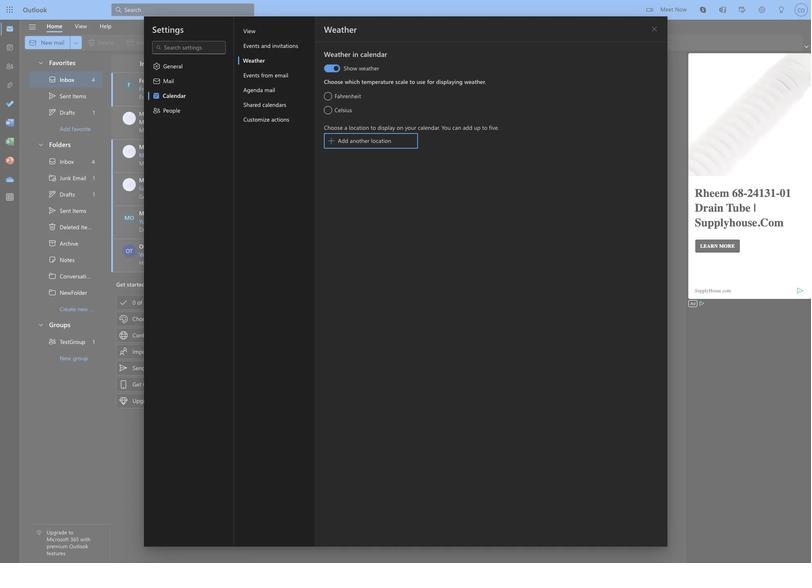 Task type: describe. For each thing, give the bounding box(es) containing it.
microsoft account security info verification
[[139, 118, 246, 126]]

calendar image
[[6, 44, 14, 52]]

as
[[365, 38, 370, 46]]

powerpoint image
[[6, 157, 14, 165]]

you
[[442, 124, 451, 131]]

conversation
[[60, 272, 93, 280]]

team for was
[[188, 143, 201, 151]]

select a conversation checkbox for you've joined the testgroup group
[[123, 211, 139, 224]]

 for 
[[48, 190, 57, 198]]


[[160, 59, 169, 68]]

account up microsoft account security info was added
[[166, 143, 186, 151]]

email
[[73, 174, 86, 182]]

inbox inside the favorites tree
[[60, 76, 74, 83]]

in
[[353, 50, 359, 59]]


[[120, 298, 128, 307]]

a for choose
[[345, 124, 348, 131]]

wed for verification
[[216, 119, 225, 125]]

tab list inside application
[[41, 20, 118, 32]]

 for  testgroup
[[48, 337, 57, 346]]

testgroup inside  testgroup
[[60, 338, 85, 345]]

 tree item
[[29, 219, 103, 235]]

add
[[463, 124, 473, 131]]

choose for choose a location to display on your calendar. you can add up to five.
[[324, 124, 343, 131]]

weather inside button
[[243, 57, 265, 64]]

team
[[162, 242, 176, 250]]

items for second the  tree item from the bottom of the application containing settings
[[73, 92, 86, 100]]

import contacts
[[133, 348, 173, 355]]

weather in calendar element
[[324, 64, 660, 150]]

1 inside "" tree item
[[93, 338, 95, 345]]

settings
[[152, 23, 184, 35]]

security for was
[[188, 151, 208, 159]]

temperature
[[362, 78, 394, 86]]

outlook up welcome
[[139, 242, 160, 250]]

four for four seasons hotels and resorts
[[139, 77, 151, 84]]

mark
[[343, 38, 356, 46]]

premium features image
[[36, 530, 42, 536]]


[[48, 239, 57, 247]]

wed 10/4 for was
[[216, 152, 237, 158]]

 tree item inside tree
[[29, 153, 103, 170]]

add inside tree item
[[60, 125, 70, 132]]

10/4 for verification
[[227, 119, 237, 125]]

message list section
[[111, 52, 310, 563]]

your left the 'look'
[[153, 315, 165, 323]]

look
[[166, 315, 177, 323]]

info for verification
[[207, 118, 217, 126]]

events from email button
[[238, 68, 315, 83]]

junk
[[60, 174, 71, 182]]

m
[[127, 181, 132, 188]]

friendly
[[231, 85, 252, 93]]

info for was
[[210, 151, 220, 159]]

set your advertising preferences image
[[699, 300, 706, 307]]

6
[[144, 298, 147, 306]]

upgrade for upgrade to microsoft 365
[[133, 397, 155, 405]]

verification
[[219, 118, 246, 126]]


[[647, 7, 654, 13]]

 for groups
[[38, 321, 44, 328]]

 button
[[225, 58, 237, 69]]


[[152, 92, 160, 100]]

team for verification
[[186, 110, 199, 118]]

to inside option group
[[410, 78, 415, 86]]

groups tree item
[[29, 317, 103, 333]]

show weather
[[344, 64, 379, 72]]

calendars
[[262, 101, 286, 109]]

 inside the favorites tree
[[48, 75, 57, 84]]

back
[[237, 184, 249, 192]]

2 hotel from the left
[[253, 85, 267, 93]]

microsoft account team image for microsoft account security info was added
[[123, 145, 136, 158]]

sent inside tree
[[60, 207, 71, 214]]

premium
[[47, 543, 68, 550]]

mail image
[[6, 25, 14, 33]]

 conversation history
[[48, 272, 113, 280]]

time
[[154, 331, 166, 339]]

 mark all as read
[[333, 38, 383, 47]]

choose a location to display on your calendar. you can add up to five.
[[324, 124, 499, 131]]

microsoft account team image for microsoft account security info verification
[[123, 112, 136, 125]]

2  from the top
[[48, 206, 57, 215]]

folders tree item
[[29, 137, 103, 153]]


[[153, 77, 161, 85]]

help
[[100, 22, 112, 30]]

new inside message list no conversations selected list box
[[185, 251, 196, 258]]

 for folders
[[38, 141, 44, 148]]

view inside document
[[243, 27, 256, 35]]

onedrive
[[186, 184, 210, 192]]

events and invitations button
[[238, 38, 315, 53]]

meet now
[[661, 5, 687, 13]]


[[153, 62, 161, 70]]

to down team
[[165, 251, 170, 258]]

 for  conversation history
[[48, 272, 57, 280]]

choose for choose your look
[[133, 315, 152, 323]]

zone
[[167, 331, 180, 339]]

outlook up the
[[166, 209, 187, 217]]

0
[[133, 298, 136, 306]]

calendar
[[163, 92, 186, 99]]

1 horizontal spatial view button
[[238, 24, 315, 38]]

all
[[358, 38, 363, 46]]

10/4 for outlook.com
[[227, 251, 237, 258]]

10/4 for group
[[227, 218, 237, 225]]

weather button
[[238, 53, 315, 68]]

calendar
[[361, 50, 387, 59]]

mt for microsoft account security info was added
[[125, 147, 134, 155]]

joined
[[158, 217, 174, 225]]

add favorite
[[60, 125, 91, 132]]

favorites
[[49, 58, 76, 67]]

 notes
[[48, 256, 75, 264]]

favorites tree item
[[29, 55, 103, 71]]

weather.
[[465, 78, 486, 86]]

sent inside the favorites tree
[[60, 92, 71, 100]]

microsoft account security info was added
[[139, 151, 249, 159]]

 testgroup
[[48, 337, 85, 346]]

shared calendars button
[[238, 97, 315, 112]]

choose for choose which temperature scale to use for displaying weather.
[[324, 78, 343, 86]]

of
[[137, 298, 142, 306]]

complete
[[149, 298, 172, 306]]

confirm time zone
[[133, 331, 180, 339]]

 archive
[[48, 239, 78, 247]]

favorite
[[72, 125, 91, 132]]

excel image
[[6, 138, 14, 146]]

tree inside application
[[29, 153, 113, 317]]

 drafts for 
[[48, 190, 75, 198]]

wed 10/4 for verification
[[216, 119, 237, 125]]

to left five.
[[482, 124, 488, 131]]

started
[[127, 280, 145, 288]]

mail
[[265, 86, 275, 94]]

pc
[[272, 184, 279, 192]]

read
[[372, 38, 383, 46]]

365 for upgrade to microsoft 365
[[189, 397, 198, 405]]

meet
[[661, 5, 674, 13]]

new inside create new folder tree item
[[78, 305, 88, 313]]

get started
[[116, 280, 145, 288]]

1  tree item from the top
[[29, 268, 113, 284]]

events from email
[[243, 71, 288, 79]]

your inside weather in calendar element
[[405, 124, 416, 131]]

 add another location
[[328, 137, 392, 145]]


[[652, 26, 658, 32]]

confirm
[[133, 331, 153, 339]]


[[328, 138, 335, 144]]

1 vertical spatial mobile
[[165, 380, 183, 388]]

onedrive image
[[6, 176, 14, 184]]

2 4 from the top
[[92, 157, 95, 165]]

weather in calendar
[[324, 50, 387, 59]]

 tree item
[[29, 251, 103, 268]]

account down calendar
[[165, 110, 185, 118]]

 newfolder
[[48, 288, 87, 296]]

choose which temperature scale to use for displaying weather.
[[324, 78, 486, 86]]

home button
[[41, 20, 69, 32]]

account down people
[[165, 118, 185, 126]]


[[120, 364, 128, 372]]

 deleted items
[[48, 223, 95, 231]]

 tree item
[[29, 333, 103, 350]]

wed 10/4 for group
[[216, 218, 237, 225]]

–
[[212, 184, 215, 192]]

4 inside the favorites tree
[[92, 76, 95, 83]]

get for get outlook mobile
[[133, 380, 142, 388]]

weather tab panel
[[316, 16, 668, 547]]

seasons for hotel
[[153, 85, 173, 93]]

security for verification
[[186, 118, 206, 126]]

 tree item for 
[[29, 104, 103, 120]]

add inside weather in calendar element
[[338, 137, 348, 145]]

people image
[[6, 63, 14, 71]]

a for send
[[147, 364, 150, 372]]

invitations
[[272, 42, 298, 50]]

four seasons hotels and resorts image
[[123, 78, 136, 91]]

can
[[453, 124, 461, 131]]

which
[[345, 78, 360, 86]]

events for events from email
[[243, 71, 260, 79]]

drafts for 
[[60, 108, 75, 116]]

 for 
[[48, 108, 57, 116]]

inbox heading
[[129, 54, 171, 72]]

 for favorites
[[38, 59, 44, 66]]

2  tree item from the top
[[29, 284, 103, 301]]


[[239, 60, 247, 68]]

get outlook mobile
[[133, 380, 183, 388]]

 button
[[158, 57, 171, 70]]

four for four seasons hotel miami - family friendly hotel
[[139, 85, 151, 93]]


[[48, 174, 57, 182]]

select a conversation checkbox for welcome to your new outlook.com account
[[123, 244, 139, 258]]

people
[[163, 106, 180, 114]]

upgrade to microsoft 365 with premium outlook features
[[47, 529, 90, 556]]


[[227, 60, 235, 68]]

365 for upgrade to microsoft 365 with premium outlook features
[[70, 536, 79, 543]]

contacts
[[152, 348, 173, 355]]

display
[[378, 124, 395, 131]]


[[120, 380, 128, 389]]

outlook down send a message
[[143, 380, 164, 388]]

add favorite tree item
[[29, 120, 103, 137]]

0 horizontal spatial view button
[[69, 20, 93, 32]]

document containing settings
[[0, 0, 812, 563]]

shared
[[243, 101, 261, 109]]

microsoft outlook
[[139, 209, 187, 217]]

2 vertical spatial inbox
[[60, 157, 74, 165]]

view inside tab list
[[75, 22, 87, 30]]

newfolder
[[60, 288, 87, 296]]

1 inside  tree item
[[93, 174, 95, 182]]

2 horizontal spatial and
[[281, 184, 291, 192]]

2  tree item from the top
[[29, 202, 103, 219]]

seasons for hotels
[[153, 77, 173, 84]]



Task type: locate. For each thing, give the bounding box(es) containing it.
message list no conversations selected list box
[[111, 73, 310, 563]]

0 vertical spatial  button
[[34, 55, 47, 70]]

events for events and invitations
[[243, 42, 260, 50]]

0 horizontal spatial a
[[147, 364, 150, 372]]

microsoft account team for microsoft account security info was added
[[139, 143, 201, 151]]

wed 10/4 for onedrive
[[216, 185, 237, 192]]

wed for onedrive
[[216, 185, 226, 192]]

items for first the  tree item from the bottom
[[73, 207, 86, 214]]

0 vertical spatial microsoft account team image
[[123, 112, 136, 125]]

1 up add favorite tree item
[[93, 108, 95, 116]]

0 vertical spatial team
[[186, 110, 199, 118]]

settings tab list
[[144, 16, 234, 547]]

your right know
[[173, 184, 184, 192]]

view left help
[[75, 22, 87, 30]]

0 horizontal spatial up
[[251, 184, 257, 192]]

1 horizontal spatial upgrade
[[133, 397, 155, 405]]

mt down four seasons hotels and resorts icon on the top left of the page
[[125, 114, 134, 122]]

 junk email
[[48, 174, 86, 182]]

and right pc
[[281, 184, 291, 192]]

select a conversation checkbox for microsoft account security info was added
[[123, 145, 139, 158]]

security
[[186, 118, 206, 126], [188, 151, 208, 159]]

seasons down 
[[153, 77, 173, 84]]

 down the groups
[[48, 337, 57, 346]]

1 seasons from the top
[[153, 77, 173, 84]]

1 sent from the top
[[60, 92, 71, 100]]

 tree item
[[29, 170, 103, 186]]

1 vertical spatial choose
[[324, 124, 343, 131]]

 inside groups tree item
[[38, 321, 44, 328]]

 sent items inside the favorites tree
[[48, 92, 86, 100]]

 button for favorites
[[34, 55, 47, 70]]

team up microsoft account security info was added
[[188, 143, 201, 151]]

1  from the top
[[48, 75, 57, 84]]

1 vertical spatial events
[[243, 71, 260, 79]]

choose which temperature scale to use for displaying weather. option group
[[324, 76, 660, 115]]

2 four from the top
[[139, 85, 151, 93]]

1 inside the favorites tree
[[93, 108, 95, 116]]

Search settings search field
[[162, 43, 217, 52]]

upgrade up the premium
[[47, 529, 67, 536]]

0 horizontal spatial upgrade
[[47, 529, 67, 536]]

dialog
[[0, 0, 812, 563]]

 sent items up add favorite tree item
[[48, 92, 86, 100]]

a right send
[[147, 364, 150, 372]]

0 vertical spatial a
[[345, 124, 348, 131]]

 for  newfolder
[[48, 288, 57, 296]]

shared calendars
[[243, 101, 286, 109]]

0 horizontal spatial group
[[73, 354, 88, 362]]

 left folders on the top left
[[38, 141, 44, 148]]

0 vertical spatial  tree item
[[29, 71, 103, 88]]

1 vertical spatial 
[[38, 141, 44, 148]]


[[48, 75, 57, 84], [48, 157, 57, 165]]

0 vertical spatial get
[[139, 184, 148, 192]]

1 vertical spatial testgroup
[[60, 338, 85, 345]]

1 vertical spatial items
[[73, 207, 86, 214]]

 button for folders
[[34, 137, 47, 152]]

info left was on the top left
[[210, 151, 220, 159]]

2 wed 10/4 from the top
[[216, 152, 237, 158]]


[[48, 272, 57, 280], [48, 288, 57, 296]]

365
[[189, 397, 198, 405], [70, 536, 79, 543]]

2 vertical spatial 
[[38, 321, 44, 328]]

dialog containing settings
[[0, 0, 812, 563]]

weather for weather heading
[[324, 23, 357, 35]]

with
[[80, 536, 90, 543]]

1 vertical spatial security
[[188, 151, 208, 159]]

upgrade right 
[[133, 397, 155, 405]]

 inbox inside the favorites tree
[[48, 75, 74, 84]]

1  inbox from the top
[[48, 75, 74, 84]]

1 vertical spatial microsoft account team
[[139, 143, 201, 151]]

choose up confirm
[[133, 315, 152, 323]]

1 events from the top
[[243, 42, 260, 50]]

a down celsius
[[345, 124, 348, 131]]

your right on
[[405, 124, 416, 131]]

10/4
[[227, 119, 237, 125], [227, 152, 237, 158], [227, 185, 237, 192], [227, 218, 237, 225], [227, 251, 237, 258]]

items inside the  deleted items
[[81, 223, 95, 231]]

3 wed from the top
[[216, 185, 226, 192]]

select a conversation checkbox containing ot
[[123, 244, 139, 258]]

to left display
[[371, 124, 376, 131]]

to left use
[[410, 78, 415, 86]]

 tree item up deleted
[[29, 202, 103, 219]]

add right the 
[[338, 137, 348, 145]]

select a conversation checkbox down 'microsoft outlook' icon
[[123, 244, 139, 258]]

get right 
[[133, 380, 142, 388]]

sent up  tree item
[[60, 207, 71, 214]]

choose inside option group
[[324, 78, 343, 86]]

0 horizontal spatial testgroup
[[60, 338, 85, 345]]

1  from the top
[[38, 59, 44, 66]]

Select a conversation checkbox
[[123, 112, 139, 125]]

show
[[344, 64, 358, 72]]

1 vertical spatial 
[[48, 206, 57, 215]]

tab list containing home
[[41, 20, 118, 32]]

2  from the top
[[48, 288, 57, 296]]

 drafts inside tree
[[48, 190, 75, 198]]

calendar.
[[418, 124, 440, 131]]

mt inside option
[[125, 114, 134, 122]]

four left 
[[139, 85, 151, 93]]


[[120, 397, 128, 405]]

1 vertical spatial get
[[116, 280, 125, 288]]

1 horizontal spatial 
[[153, 106, 161, 115]]

0 vertical spatial new
[[185, 251, 196, 258]]

microsoft account team for microsoft account security info verification
[[139, 110, 199, 118]]

and up weather button
[[261, 42, 271, 50]]

 drafts for 
[[48, 108, 75, 116]]

2 vertical spatial  button
[[34, 317, 47, 332]]

word image
[[6, 119, 14, 127]]

account up know
[[166, 151, 186, 159]]

group down how
[[213, 217, 229, 225]]

0 vertical spatial up
[[474, 124, 481, 131]]

 button inside the folders tree item
[[34, 137, 47, 152]]

1 horizontal spatial testgroup
[[185, 217, 212, 225]]

five.
[[489, 124, 499, 131]]

 left favorites
[[38, 59, 44, 66]]

1 wed 10/4 from the top
[[216, 119, 237, 125]]

1 horizontal spatial a
[[345, 124, 348, 131]]

1 vertical spatial  tree item
[[29, 153, 103, 170]]

view button up events and invitations
[[238, 24, 315, 38]]

create new folder tree item
[[29, 301, 104, 317]]

a
[[345, 124, 348, 131], [147, 364, 150, 372]]

2 microsoft account team image from the top
[[123, 145, 136, 158]]

mobile right pc
[[292, 184, 310, 192]]

1 vertical spatial  drafts
[[48, 190, 75, 198]]

testgroup up new group
[[60, 338, 85, 345]]

get to know your onedrive – how to back up your pc and mobile
[[139, 184, 310, 192]]

customize actions
[[243, 115, 289, 123]]

2 vertical spatial and
[[281, 184, 291, 192]]

0 vertical spatial location
[[349, 124, 369, 131]]


[[48, 92, 57, 100], [48, 206, 57, 215]]

 tree item
[[29, 71, 103, 88], [29, 153, 103, 170]]

mo
[[125, 214, 134, 222]]

1 horizontal spatial hotel
[[253, 85, 267, 93]]

1 right  testgroup
[[93, 338, 95, 345]]

0 vertical spatial events
[[243, 42, 260, 50]]

create
[[60, 305, 76, 313]]

mt for microsoft account security info verification
[[125, 114, 134, 122]]

3  button from the top
[[34, 317, 47, 332]]

outlook up  button
[[23, 5, 47, 14]]

settings heading
[[152, 23, 184, 35]]

3  from the top
[[38, 321, 44, 328]]


[[48, 256, 57, 264]]

mt
[[125, 114, 134, 122], [125, 147, 134, 155]]

Select a conversation checkbox
[[123, 145, 139, 158], [123, 178, 139, 191], [123, 211, 139, 224], [123, 244, 139, 258]]

1 wed from the top
[[216, 119, 225, 125]]

to down get outlook mobile
[[156, 397, 161, 405]]

team up microsoft account security info verification
[[186, 110, 199, 118]]

four seasons hotels and resorts
[[139, 77, 224, 84]]

1 down  tree item
[[93, 190, 95, 198]]

1 vertical spatial  tree item
[[29, 186, 103, 202]]

items up the  deleted items
[[73, 207, 86, 214]]

your
[[405, 124, 416, 131], [173, 184, 184, 192], [259, 184, 271, 192], [172, 251, 184, 258], [153, 315, 165, 323]]

microsoft account team image down four seasons hotels and resorts icon on the top left of the page
[[123, 112, 136, 125]]

new left folder
[[78, 305, 88, 313]]

inbox up  junk email
[[60, 157, 74, 165]]

 tree item
[[29, 104, 103, 120], [29, 186, 103, 202]]

 inside tree
[[48, 190, 57, 198]]

2  tree item from the top
[[29, 153, 103, 170]]

1 vertical spatial  sent items
[[48, 206, 86, 215]]

to left with
[[69, 529, 73, 536]]

0 vertical spatial items
[[73, 92, 86, 100]]

2 vertical spatial get
[[133, 380, 142, 388]]

 for 
[[153, 106, 161, 115]]

1 vertical spatial four
[[139, 85, 151, 93]]

new group
[[60, 354, 88, 362]]

wed 10/4
[[216, 119, 237, 125], [216, 152, 237, 158], [216, 185, 237, 192], [216, 218, 237, 225], [216, 251, 237, 258]]

 inside favorites tree item
[[38, 59, 44, 66]]

0 vertical spatial 
[[48, 92, 57, 100]]

0 vertical spatial group
[[213, 217, 229, 225]]

microsoft outlook image
[[123, 211, 136, 224]]

tree containing 
[[29, 153, 113, 317]]

2 1 from the top
[[93, 174, 95, 182]]

3 select a conversation checkbox from the top
[[123, 211, 139, 224]]

email
[[275, 71, 288, 79]]

0 vertical spatial  tree item
[[29, 88, 103, 104]]

upgrade inside upgrade to microsoft 365 with premium outlook features
[[47, 529, 67, 536]]

group inside message list no conversations selected list box
[[213, 217, 229, 225]]

 drafts up add favorite tree item
[[48, 108, 75, 116]]

 drafts down junk
[[48, 190, 75, 198]]

account right outlook.com
[[233, 251, 254, 258]]

a inside list box
[[147, 364, 150, 372]]

 inbox down favorites
[[48, 75, 74, 84]]

get for get started
[[116, 280, 125, 288]]

2  tree item from the top
[[29, 186, 103, 202]]

1 vertical spatial inbox
[[60, 76, 74, 83]]

 up add favorite tree item
[[48, 108, 57, 116]]

microsoft account team image up m
[[123, 145, 136, 158]]

5 wed from the top
[[216, 251, 226, 258]]

outlook right the premium
[[69, 543, 88, 550]]

 sent items inside tree
[[48, 206, 86, 215]]

to right how
[[230, 184, 235, 192]]

 button
[[34, 55, 47, 70], [34, 137, 47, 152], [34, 317, 47, 332]]

microsoft image
[[123, 178, 136, 191]]

10/4 for was
[[227, 152, 237, 158]]

0 vertical spatial mt
[[125, 114, 134, 122]]

events
[[243, 42, 260, 50], [243, 71, 260, 79]]

2 mt from the top
[[125, 147, 134, 155]]

a inside tab panel
[[345, 124, 348, 131]]

 tree item up "add favorite"
[[29, 104, 103, 120]]

1 vertical spatial group
[[73, 354, 88, 362]]

10/4 for onedrive
[[227, 185, 237, 192]]

upgrade
[[133, 397, 155, 405], [47, 529, 67, 536]]

microsoft inside upgrade to microsoft 365 with premium outlook features
[[47, 536, 69, 543]]

new left outlook.com
[[185, 251, 196, 258]]

 button for groups
[[34, 317, 47, 332]]

security up microsoft account security info was added
[[186, 118, 206, 126]]

testgroup inside message list no conversations selected list box
[[185, 217, 212, 225]]

2 wed from the top
[[216, 152, 226, 158]]

 tree item for 
[[29, 186, 103, 202]]


[[120, 315, 128, 323]]

 button
[[648, 23, 661, 36]]

4 wed 10/4 from the top
[[216, 218, 237, 225]]

365 inside message list no conversations selected list box
[[189, 397, 198, 405]]

group
[[213, 217, 229, 225], [73, 354, 88, 362]]

outlook link
[[23, 0, 47, 20]]

 tree item
[[29, 268, 113, 284], [29, 284, 103, 301]]

2 vertical spatial items
[[81, 223, 95, 231]]

1 vertical spatial sent
[[60, 207, 71, 214]]

0 vertical spatial 
[[48, 108, 57, 116]]

how
[[216, 184, 228, 192]]

 tree item
[[29, 88, 103, 104], [29, 202, 103, 219]]

1 vertical spatial add
[[338, 137, 348, 145]]

select a conversation checkbox containing mt
[[123, 145, 139, 158]]

2 microsoft account team from the top
[[139, 143, 201, 151]]

5 wed 10/4 from the top
[[216, 251, 237, 258]]

up right add
[[474, 124, 481, 131]]

0 vertical spatial drafts
[[60, 108, 75, 116]]

2  button from the top
[[34, 137, 47, 152]]

for
[[427, 78, 435, 86]]

1  from the top
[[48, 108, 57, 116]]

tree
[[29, 153, 113, 317]]

1 drafts from the top
[[60, 108, 75, 116]]


[[28, 23, 37, 31]]

items up favorite
[[73, 92, 86, 100]]

select a conversation checkbox containing m
[[123, 178, 139, 191]]

1 vertical spatial 
[[48, 337, 57, 346]]

0 horizontal spatial and
[[193, 77, 203, 84]]

0 vertical spatial add
[[60, 125, 70, 132]]

2  inbox from the top
[[48, 157, 74, 165]]

2 drafts from the top
[[60, 190, 75, 198]]

1 horizontal spatial 365
[[189, 397, 198, 405]]

0 of 6 complete
[[133, 298, 172, 306]]

your left pc
[[259, 184, 271, 192]]

files image
[[6, 81, 14, 90]]

2 select a conversation checkbox from the top
[[123, 178, 139, 191]]

mobile
[[292, 184, 310, 192], [165, 380, 183, 388]]

wed for was
[[216, 152, 226, 158]]

0 horizontal spatial view
[[75, 22, 87, 30]]

notes
[[60, 256, 75, 263]]

application containing settings
[[0, 0, 812, 563]]

select a conversation checkbox containing mo
[[123, 211, 139, 224]]

to left know
[[150, 184, 155, 192]]

0 vertical spatial inbox
[[140, 59, 157, 67]]

 button left folders on the top left
[[34, 137, 47, 152]]

mt down mt option
[[125, 147, 134, 155]]

weather down 
[[324, 50, 351, 59]]

0 horizontal spatial new
[[78, 305, 88, 313]]

1 horizontal spatial location
[[371, 137, 392, 145]]

upgrade for upgrade to microsoft 365 with premium outlook features
[[47, 529, 67, 536]]

mail
[[163, 77, 174, 85]]

3 wed 10/4 from the top
[[216, 185, 237, 192]]

1  from the top
[[48, 272, 57, 280]]

 drafts inside the favorites tree
[[48, 108, 75, 116]]

microsoft account team down calendar
[[139, 110, 199, 118]]

1 1 from the top
[[93, 108, 95, 116]]

f
[[128, 81, 131, 88]]

2  drafts from the top
[[48, 190, 75, 198]]

1 select a conversation checkbox from the top
[[123, 145, 139, 158]]

added
[[233, 151, 249, 159]]

inbox 
[[140, 59, 169, 68]]

drafts for 
[[60, 190, 75, 198]]

use
[[417, 78, 426, 86]]

0 vertical spatial 4
[[92, 76, 95, 83]]

welcome
[[139, 251, 163, 258]]

0 vertical spatial sent
[[60, 92, 71, 100]]

tab list
[[41, 20, 118, 32]]

1 vertical spatial  tree item
[[29, 202, 103, 219]]

1 microsoft account team image from the top
[[123, 112, 136, 125]]

left-rail-appbar navigation
[[2, 20, 18, 189]]

drafts down  junk email
[[60, 190, 75, 198]]

4 wed from the top
[[216, 218, 226, 225]]

0 vertical spatial mobile
[[292, 184, 310, 192]]

4 select a conversation checkbox from the top
[[123, 244, 139, 258]]

0 vertical spatial 
[[38, 59, 44, 66]]

drafts inside tree
[[60, 190, 75, 198]]

mobile up upgrade to microsoft 365
[[165, 380, 183, 388]]

inbox left 
[[140, 59, 157, 67]]

1 vertical spatial team
[[188, 143, 201, 151]]

document
[[0, 0, 812, 563]]

new group tree item
[[29, 350, 103, 366]]

2  from the top
[[48, 190, 57, 198]]

features
[[47, 550, 65, 556]]

4 1 from the top
[[93, 338, 95, 345]]

group inside tree item
[[73, 354, 88, 362]]

0 vertical spatial seasons
[[153, 77, 173, 84]]

was
[[221, 151, 231, 159]]

0 vertical spatial 
[[48, 75, 57, 84]]

you've
[[139, 217, 156, 225]]

weather up 
[[324, 23, 357, 35]]

 tree item down favorites
[[29, 71, 103, 88]]

weather
[[324, 23, 357, 35], [324, 50, 351, 59], [243, 57, 265, 64]]

choose up the 
[[324, 124, 343, 131]]

 down ""
[[48, 190, 57, 198]]

home
[[47, 22, 62, 30]]

to inside upgrade to microsoft 365 with premium outlook features
[[69, 529, 73, 536]]

4 down favorites tree item
[[92, 76, 95, 83]]


[[38, 59, 44, 66], [38, 141, 44, 148], [38, 321, 44, 328]]

inbox down favorites tree item
[[60, 76, 74, 83]]

 inside the folders tree item
[[38, 141, 44, 148]]

up inside message list no conversations selected list box
[[251, 184, 257, 192]]

drafts inside the favorites tree
[[60, 108, 75, 116]]

1 vertical spatial location
[[371, 137, 392, 145]]

 button
[[237, 58, 250, 69]]

groups
[[49, 320, 71, 329]]

items for  tree item
[[81, 223, 95, 231]]

 down favorites
[[48, 92, 57, 100]]

weather heading
[[324, 23, 357, 35]]

1  drafts from the top
[[48, 108, 75, 116]]

1 vertical spatial 4
[[92, 157, 95, 165]]

outlook inside banner
[[23, 5, 47, 14]]

application
[[0, 0, 812, 563]]

move & delete group
[[25, 34, 278, 51]]

0 vertical spatial  drafts
[[48, 108, 75, 116]]

1 horizontal spatial and
[[261, 42, 271, 50]]

0 vertical spatial testgroup
[[185, 217, 212, 225]]

1 vertical spatial seasons
[[153, 85, 173, 93]]

1 vertical spatial  button
[[34, 137, 47, 152]]

1 microsoft account team from the top
[[139, 110, 199, 118]]

0 vertical spatial info
[[207, 118, 217, 126]]

hotel down events from email
[[253, 85, 267, 93]]

testgroup
[[185, 217, 212, 225], [60, 338, 85, 345]]

 up 
[[48, 206, 57, 215]]

drafts
[[60, 108, 75, 116], [60, 190, 75, 198]]

get for get to know your onedrive – how to back up your pc and mobile
[[139, 184, 148, 192]]

1  tree item from the top
[[29, 104, 103, 120]]

 inside tree item
[[48, 337, 57, 346]]

2  sent items from the top
[[48, 206, 86, 215]]

select a conversation checkbox up mo at the top left of the page
[[123, 178, 139, 191]]

wed 10/4 for outlook.com
[[216, 251, 237, 258]]

 button inside groups tree item
[[34, 317, 47, 332]]

 down 
[[153, 106, 161, 115]]

wed for group
[[216, 218, 226, 225]]

0 horizontal spatial add
[[60, 125, 70, 132]]

1  tree item from the top
[[29, 88, 103, 104]]

actions
[[271, 115, 289, 123]]

0 horizontal spatial location
[[349, 124, 369, 131]]

4 up  tree item
[[92, 157, 95, 165]]

 up ""
[[48, 157, 57, 165]]

1 vertical spatial  inbox
[[48, 157, 74, 165]]

1  button from the top
[[34, 55, 47, 70]]

location up  add another location
[[349, 124, 369, 131]]

events and invitations
[[243, 42, 298, 50]]

3 1 from the top
[[93, 190, 95, 198]]

1 horizontal spatial mobile
[[292, 184, 310, 192]]

0 vertical spatial 365
[[189, 397, 198, 405]]

0 horizontal spatial hotel
[[175, 85, 189, 93]]

2 events from the top
[[243, 71, 260, 79]]

more apps image
[[6, 193, 14, 201]]

account
[[165, 110, 185, 118], [165, 118, 185, 126], [166, 143, 186, 151], [166, 151, 186, 159], [233, 251, 254, 258]]

 inside the favorites tree
[[48, 92, 57, 100]]

microsoft account team image
[[123, 112, 136, 125], [123, 145, 136, 158]]

tags group
[[329, 34, 581, 51]]

1 vertical spatial microsoft account team image
[[123, 145, 136, 158]]


[[120, 331, 128, 339]]

0 vertical spatial 
[[48, 272, 57, 280]]

general
[[163, 62, 183, 70]]

outlook inside upgrade to microsoft 365 with premium outlook features
[[69, 543, 88, 550]]

and up miami
[[193, 77, 203, 84]]

info left verification
[[207, 118, 217, 126]]

 inbox
[[48, 75, 74, 84], [48, 157, 74, 165]]

1 horizontal spatial view
[[243, 27, 256, 35]]

to do image
[[6, 100, 14, 109]]

 sent items up  tree item
[[48, 206, 86, 215]]

 tree item
[[29, 235, 103, 251]]

1 vertical spatial mt
[[125, 147, 134, 155]]

2 sent from the top
[[60, 207, 71, 214]]

1  from the top
[[48, 92, 57, 100]]

0 vertical spatial upgrade
[[133, 397, 155, 405]]

1 hotel from the left
[[175, 85, 189, 93]]

 down 
[[48, 272, 57, 280]]

favorites tree
[[29, 52, 103, 137]]

1 vertical spatial 
[[48, 288, 57, 296]]

and inside "events and invitations" button
[[261, 42, 271, 50]]

1 vertical spatial info
[[210, 151, 220, 159]]

 tree item up newfolder
[[29, 268, 113, 284]]

1  tree item from the top
[[29, 71, 103, 88]]

 left newfolder
[[48, 288, 57, 296]]

1 vertical spatial new
[[78, 305, 88, 313]]

up inside weather in calendar element
[[474, 124, 481, 131]]

new
[[185, 251, 196, 258], [78, 305, 88, 313]]

1 right email
[[93, 174, 95, 182]]

group right new
[[73, 354, 88, 362]]

select a conversation checkbox for get to know your onedrive – how to back up your pc and mobile
[[123, 178, 139, 191]]

0 vertical spatial 
[[153, 106, 161, 115]]

select a conversation checkbox up the ot
[[123, 211, 139, 224]]

1 four from the top
[[139, 77, 151, 84]]

2 seasons from the top
[[153, 85, 173, 93]]

1 vertical spatial and
[[193, 77, 203, 84]]

displaying
[[436, 78, 463, 86]]

 down favorites
[[48, 75, 57, 84]]

1  sent items from the top
[[48, 92, 86, 100]]

1 vertical spatial up
[[251, 184, 257, 192]]

items inside the favorites tree
[[73, 92, 86, 100]]

1 vertical spatial drafts
[[60, 190, 75, 198]]

outlook banner
[[0, 0, 812, 20]]


[[48, 223, 57, 231]]

agenda mail
[[243, 86, 275, 94]]

1 horizontal spatial up
[[474, 124, 481, 131]]

your down team
[[172, 251, 184, 258]]

events down 
[[243, 71, 260, 79]]

 left the groups
[[38, 321, 44, 328]]

 inside settings tab list
[[153, 106, 161, 115]]

hotels
[[175, 77, 192, 84]]

0 horizontal spatial 
[[48, 337, 57, 346]]

0 vertical spatial and
[[261, 42, 271, 50]]

1 mt from the top
[[125, 114, 134, 122]]

2  from the top
[[48, 157, 57, 165]]

wed for outlook.com
[[216, 251, 226, 258]]

inbox inside inbox 
[[140, 59, 157, 67]]

2  from the top
[[38, 141, 44, 148]]

choose inside message list no conversations selected list box
[[133, 315, 152, 323]]

0 vertical spatial four
[[139, 77, 151, 84]]

outlook team image
[[123, 244, 136, 258]]

weather for weather in calendar
[[324, 50, 351, 59]]

upgrade inside message list no conversations selected list box
[[133, 397, 155, 405]]

365 inside upgrade to microsoft 365 with premium outlook features
[[70, 536, 79, 543]]

sent up add favorite tree item
[[60, 92, 71, 100]]

 inside the favorites tree
[[48, 108, 57, 116]]

seasons down the four seasons hotels and resorts
[[153, 85, 173, 93]]


[[48, 108, 57, 116], [48, 190, 57, 198]]


[[153, 106, 161, 115], [48, 337, 57, 346]]

microsoft account team up microsoft account security info was added
[[139, 143, 201, 151]]

on
[[397, 124, 404, 131]]

add left favorite
[[60, 125, 70, 132]]

1 4 from the top
[[92, 76, 95, 83]]

 button inside favorites tree item
[[34, 55, 47, 70]]



Task type: vqa. For each thing, say whether or not it's contained in the screenshot.


